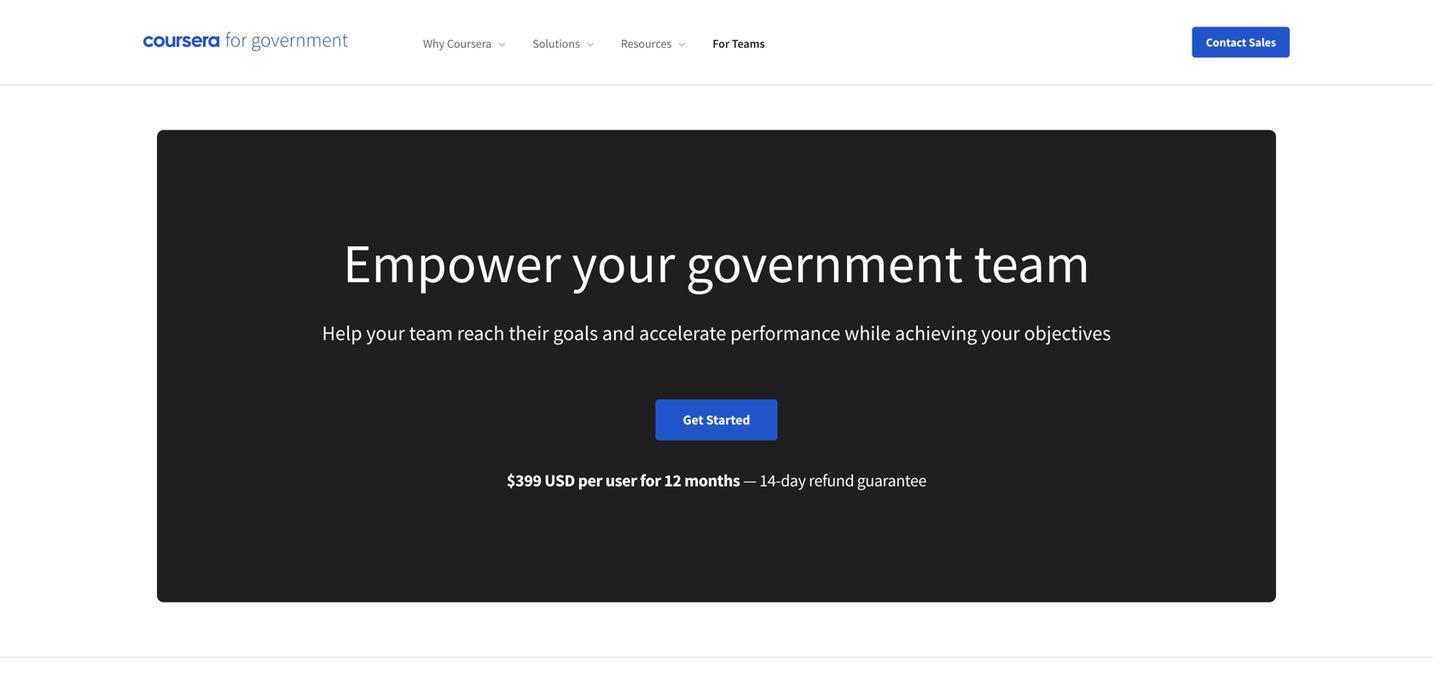 Task type: describe. For each thing, give the bounding box(es) containing it.
refund
[[809, 470, 854, 492]]

contact sales button
[[1193, 27, 1290, 58]]

while
[[845, 321, 891, 346]]

why coursera link
[[423, 36, 506, 51]]

solutions
[[533, 36, 580, 51]]

contact
[[1207, 35, 1247, 50]]

$399 usd per user for 12 months — 14-day refund guarantee
[[507, 470, 927, 492]]

coursera
[[447, 36, 492, 51]]

resources
[[621, 36, 672, 51]]

get
[[683, 412, 704, 429]]

your for help
[[366, 321, 405, 346]]

help your team reach their goals and accelerate performance while achieving your objectives
[[322, 321, 1112, 346]]

contact sales
[[1207, 35, 1277, 50]]

—
[[743, 470, 757, 492]]

achieving
[[895, 321, 978, 346]]

usd
[[545, 470, 575, 492]]

their
[[509, 321, 549, 346]]

months
[[685, 470, 740, 492]]

for teams link
[[713, 36, 765, 51]]

per
[[578, 470, 603, 492]]

and
[[602, 321, 635, 346]]

started
[[706, 412, 751, 429]]

for teams
[[713, 36, 765, 51]]



Task type: vqa. For each thing, say whether or not it's contained in the screenshot.
Help your team reach their goals and accelerate performance while achieving your objectives
yes



Task type: locate. For each thing, give the bounding box(es) containing it.
your up and
[[572, 229, 675, 297]]

12
[[664, 470, 682, 492]]

reach
[[457, 321, 505, 346]]

your right achieving
[[982, 321, 1021, 346]]

get started link
[[656, 400, 778, 441]]

your for empower
[[572, 229, 675, 297]]

day
[[781, 470, 806, 492]]

$399
[[507, 470, 542, 492]]

your right help
[[366, 321, 405, 346]]

1 horizontal spatial team
[[974, 229, 1091, 297]]

help
[[322, 321, 362, 346]]

0 horizontal spatial your
[[366, 321, 405, 346]]

teams
[[732, 36, 765, 51]]

2 horizontal spatial your
[[982, 321, 1021, 346]]

why coursera
[[423, 36, 492, 51]]

resources link
[[621, 36, 686, 51]]

solutions link
[[533, 36, 594, 51]]

1 horizontal spatial your
[[572, 229, 675, 297]]

objectives
[[1025, 321, 1112, 346]]

team up objectives
[[974, 229, 1091, 297]]

coursera for government image
[[143, 32, 348, 52]]

guarantee
[[857, 470, 927, 492]]

sales
[[1249, 35, 1277, 50]]

empower your government team
[[343, 229, 1091, 297]]

government
[[686, 229, 963, 297]]

for
[[713, 36, 730, 51]]

14-
[[760, 470, 781, 492]]

accelerate
[[639, 321, 727, 346]]

team
[[974, 229, 1091, 297], [409, 321, 453, 346]]

empower
[[343, 229, 561, 297]]

for
[[640, 470, 661, 492]]

get started
[[683, 412, 751, 429]]

user
[[606, 470, 637, 492]]

1 vertical spatial team
[[409, 321, 453, 346]]

0 vertical spatial team
[[974, 229, 1091, 297]]

goals
[[553, 321, 598, 346]]

team left reach
[[409, 321, 453, 346]]

why
[[423, 36, 445, 51]]

performance
[[731, 321, 841, 346]]

your
[[572, 229, 675, 297], [366, 321, 405, 346], [982, 321, 1021, 346]]

0 horizontal spatial team
[[409, 321, 453, 346]]



